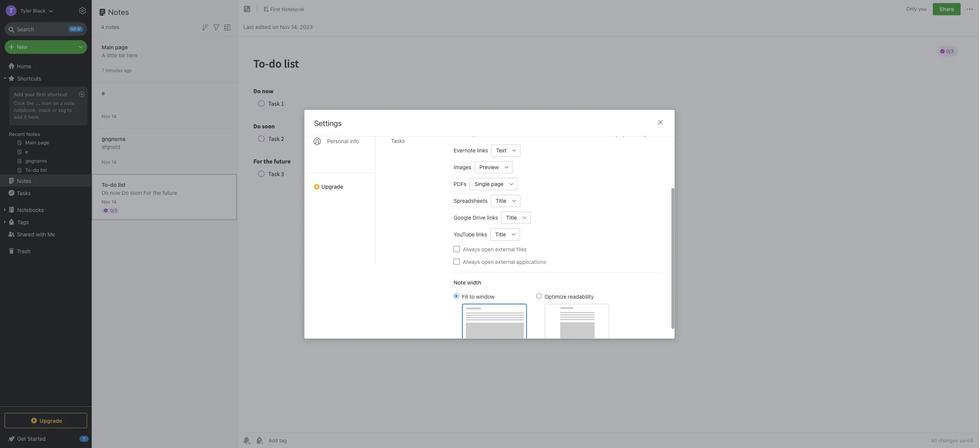 Task type: vqa. For each thing, say whether or not it's contained in the screenshot.
PDFs
yes



Task type: locate. For each thing, give the bounding box(es) containing it.
page inside the single page button
[[491, 181, 504, 187]]

attachments.
[[557, 131, 587, 137]]

0 vertical spatial notes
[[108, 8, 129, 16]]

0 horizontal spatial the
[[27, 100, 34, 106]]

Choose default view option for Google Drive links field
[[501, 211, 531, 224]]

0 vertical spatial external
[[495, 246, 515, 252]]

14 up gngnsrns
[[112, 113, 117, 119]]

tree
[[0, 60, 92, 406]]

1 vertical spatial title
[[506, 214, 517, 221]]

0 horizontal spatial on
[[53, 100, 59, 106]]

notebook
[[282, 6, 304, 12]]

1 vertical spatial on
[[53, 100, 59, 106]]

external down always open external files
[[495, 258, 515, 265]]

your up click the ...
[[25, 91, 35, 97]]

0 vertical spatial 14
[[112, 113, 117, 119]]

it
[[24, 114, 27, 120]]

1 vertical spatial the
[[153, 189, 161, 196]]

first
[[36, 91, 46, 97]]

3 14 from the top
[[112, 199, 117, 205]]

open down always open external files
[[482, 258, 494, 265]]

0 vertical spatial open
[[482, 246, 494, 252]]

images
[[454, 164, 472, 170]]

add tag image
[[255, 436, 264, 445]]

2 vertical spatial nov 14
[[102, 199, 117, 205]]

option group containing fit to window
[[454, 292, 610, 341]]

always for always open external applications
[[463, 258, 480, 265]]

do down list
[[122, 189, 129, 196]]

14
[[112, 113, 117, 119], [112, 159, 117, 165], [112, 199, 117, 205]]

links
[[535, 131, 545, 137], [477, 147, 488, 154], [487, 214, 498, 221], [476, 231, 487, 238]]

title
[[496, 197, 507, 204], [506, 214, 517, 221], [495, 231, 506, 238]]

always
[[463, 246, 480, 252], [463, 258, 480, 265]]

on right edited on the top
[[273, 24, 279, 30]]

on
[[273, 24, 279, 30], [53, 100, 59, 106]]

0 vertical spatial upgrade button
[[305, 173, 375, 193]]

add a reminder image
[[242, 436, 251, 445]]

group containing add your first shortcut
[[0, 84, 91, 178]]

notes inside note list "element"
[[108, 8, 129, 16]]

do down to- at left
[[102, 189, 109, 196]]

last
[[244, 24, 254, 30]]

title inside the choose default view option for spreadsheets field
[[496, 197, 507, 204]]

the inside to-do list do now do soon for the future
[[153, 189, 161, 196]]

all changes saved
[[932, 438, 973, 444]]

2 do from the left
[[122, 189, 129, 196]]

0 vertical spatial upgrade
[[322, 183, 343, 190]]

to right fit
[[470, 293, 475, 300]]

to
[[67, 107, 72, 113], [470, 293, 475, 300]]

first
[[270, 6, 280, 12]]

external for files
[[495, 246, 515, 252]]

changes
[[939, 438, 959, 444]]

1 always from the top
[[463, 246, 480, 252]]

to down 'note,'
[[67, 107, 72, 113]]

the left ... on the left of page
[[27, 100, 34, 106]]

gngnsrns
[[102, 136, 126, 142]]

default
[[484, 131, 501, 137]]

nov 14 up gngnsrns
[[102, 113, 117, 119]]

minutes
[[106, 67, 123, 73]]

0 vertical spatial title button
[[491, 195, 509, 207]]

recent notes
[[9, 131, 40, 137]]

Always open external files checkbox
[[454, 246, 460, 252]]

first notebook button
[[261, 4, 307, 15]]

upgrade button
[[305, 173, 375, 193], [5, 413, 87, 429]]

0 vertical spatial your
[[25, 91, 35, 97]]

links left text "button"
[[477, 147, 488, 154]]

1 vertical spatial title button
[[501, 211, 519, 224]]

nov up 0/3
[[102, 199, 110, 205]]

notes up tasks 'button' at the top
[[17, 178, 31, 184]]

page
[[115, 44, 128, 50], [491, 181, 504, 187]]

soon
[[130, 189, 142, 196]]

title button down the choose default view option for spreadsheets field
[[501, 211, 519, 224]]

Optimize readability radio
[[536, 293, 542, 299]]

0 vertical spatial always
[[463, 246, 480, 252]]

0 vertical spatial to
[[67, 107, 72, 113]]

fit to window
[[462, 293, 495, 300]]

0 vertical spatial tasks
[[391, 137, 405, 144]]

0 vertical spatial on
[[273, 24, 279, 30]]

option group
[[454, 292, 610, 341]]

me
[[48, 231, 55, 238]]

settings
[[314, 119, 342, 128]]

nov 14 down sfgnsfd
[[102, 159, 117, 165]]

notes
[[108, 8, 129, 16], [26, 131, 40, 137], [17, 178, 31, 184]]

personal
[[327, 138, 349, 144]]

Always open external applications checkbox
[[454, 259, 460, 265]]

1 vertical spatial upgrade
[[39, 418, 62, 424]]

always open external files
[[463, 246, 527, 252]]

notes link
[[0, 175, 91, 187]]

single
[[475, 181, 490, 187]]

note,
[[64, 100, 76, 106]]

2 vertical spatial title button
[[490, 228, 508, 240]]

my
[[611, 131, 619, 137]]

None search field
[[10, 22, 82, 36]]

youtube
[[454, 231, 475, 238]]

1 vertical spatial upgrade button
[[5, 413, 87, 429]]

nov left 14,
[[280, 24, 290, 30]]

2 vertical spatial 14
[[112, 199, 117, 205]]

nov inside note window element
[[280, 24, 290, 30]]

1 open from the top
[[482, 246, 494, 252]]

group
[[0, 84, 91, 178]]

2 open from the top
[[482, 258, 494, 265]]

page inside note list "element"
[[115, 44, 128, 50]]

always right always open external files option on the left
[[463, 246, 480, 252]]

2 14 from the top
[[112, 159, 117, 165]]

notes right recent
[[26, 131, 40, 137]]

2 always from the top
[[463, 258, 480, 265]]

title button up always open external files
[[490, 228, 508, 240]]

1 vertical spatial to
[[470, 293, 475, 300]]

choose your default views for new links and attachments.
[[454, 131, 587, 137]]

1 horizontal spatial do
[[122, 189, 129, 196]]

title inside choose default view option for youtube links field
[[495, 231, 506, 238]]

the right "for"
[[153, 189, 161, 196]]

do
[[102, 189, 109, 196], [122, 189, 129, 196]]

1 horizontal spatial the
[[153, 189, 161, 196]]

fit
[[462, 293, 468, 300]]

recent
[[9, 131, 25, 137]]

0 horizontal spatial do
[[102, 189, 109, 196]]

upgrade for upgrade popup button to the left
[[39, 418, 62, 424]]

optimize readability
[[545, 293, 594, 300]]

title down single page field
[[496, 197, 507, 204]]

14 for gngnsrns
[[112, 159, 117, 165]]

0 horizontal spatial page
[[115, 44, 128, 50]]

info
[[350, 138, 359, 144]]

0 vertical spatial page
[[115, 44, 128, 50]]

open up always open external applications
[[482, 246, 494, 252]]

the
[[27, 100, 34, 106], [153, 189, 161, 196]]

page up bit
[[115, 44, 128, 50]]

all
[[932, 438, 938, 444]]

0 vertical spatial nov 14
[[102, 113, 117, 119]]

click the ...
[[14, 100, 40, 106]]

2 external from the top
[[495, 258, 515, 265]]

width
[[467, 279, 481, 286]]

0/3
[[110, 208, 117, 214]]

1 horizontal spatial tasks
[[391, 137, 405, 144]]

1 horizontal spatial to
[[470, 293, 475, 300]]

1 14 from the top
[[112, 113, 117, 119]]

external
[[495, 246, 515, 252], [495, 258, 515, 265]]

tab list
[[305, 62, 375, 264]]

stack
[[38, 107, 51, 113]]

1 vertical spatial open
[[482, 258, 494, 265]]

1 nov 14 from the top
[[102, 113, 117, 119]]

0 horizontal spatial to
[[67, 107, 72, 113]]

notes inside group
[[26, 131, 40, 137]]

trash
[[17, 248, 30, 254]]

2 vertical spatial title
[[495, 231, 506, 238]]

1 vertical spatial nov 14
[[102, 159, 117, 165]]

your for default
[[473, 131, 483, 137]]

gngnsrns sfgnsfd
[[102, 136, 126, 150]]

external up always open external applications
[[495, 246, 515, 252]]

your
[[25, 91, 35, 97], [473, 131, 483, 137]]

0 horizontal spatial your
[[25, 91, 35, 97]]

or
[[52, 107, 57, 113]]

title down the choose default view option for spreadsheets field
[[506, 214, 517, 221]]

1 horizontal spatial page
[[491, 181, 504, 187]]

single page button
[[470, 178, 506, 190]]

2 nov 14 from the top
[[102, 159, 117, 165]]

1 horizontal spatial upgrade
[[322, 183, 343, 190]]

1 external from the top
[[495, 246, 515, 252]]

on left a
[[53, 100, 59, 106]]

nov down sfgnsfd
[[102, 159, 110, 165]]

nov 14 up 0/3
[[102, 199, 117, 205]]

icon
[[42, 100, 52, 106]]

nov 14 for gngnsrns
[[102, 159, 117, 165]]

page right single
[[491, 181, 504, 187]]

14 up 0/3
[[112, 199, 117, 205]]

title inside field
[[506, 214, 517, 221]]

0 vertical spatial title
[[496, 197, 507, 204]]

1 horizontal spatial on
[[273, 24, 279, 30]]

nov 14
[[102, 113, 117, 119], [102, 159, 117, 165], [102, 199, 117, 205]]

1 vertical spatial 14
[[112, 159, 117, 165]]

shared with me
[[17, 231, 55, 238]]

open for always open external files
[[482, 246, 494, 252]]

notes up notes
[[108, 8, 129, 16]]

edited
[[255, 24, 271, 30]]

nov 14 for e
[[102, 113, 117, 119]]

1 vertical spatial tasks
[[17, 190, 31, 196]]

1 vertical spatial page
[[491, 181, 504, 187]]

close image
[[656, 118, 665, 127]]

1 vertical spatial notes
[[26, 131, 40, 137]]

your left default
[[473, 131, 483, 137]]

optimize
[[545, 293, 567, 300]]

always right always open external applications checkbox
[[463, 258, 480, 265]]

1 vertical spatial your
[[473, 131, 483, 137]]

0 horizontal spatial tasks
[[17, 190, 31, 196]]

to inside icon on a note, notebook, stack or tag to add it here.
[[67, 107, 72, 113]]

shortcuts
[[17, 75, 41, 82]]

with
[[36, 231, 46, 238]]

only
[[907, 6, 917, 12]]

external for applications
[[495, 258, 515, 265]]

new button
[[5, 40, 87, 54]]

title button down single page field
[[491, 195, 509, 207]]

14 down sfgnsfd
[[112, 159, 117, 165]]

7 minutes ago
[[102, 67, 132, 73]]

1 vertical spatial external
[[495, 258, 515, 265]]

open
[[482, 246, 494, 252], [482, 258, 494, 265]]

1 vertical spatial always
[[463, 258, 480, 265]]

0 horizontal spatial upgrade
[[39, 418, 62, 424]]

open for always open external applications
[[482, 258, 494, 265]]

1 horizontal spatial your
[[473, 131, 483, 137]]

0 vertical spatial the
[[27, 100, 34, 106]]

title up always open external files
[[495, 231, 506, 238]]

tasks
[[391, 137, 405, 144], [17, 190, 31, 196]]

notebook,
[[14, 107, 37, 113]]

views
[[502, 131, 515, 137]]



Task type: describe. For each thing, give the bounding box(es) containing it.
evernote links
[[454, 147, 488, 154]]

preview
[[480, 164, 499, 170]]

readability
[[568, 293, 594, 300]]

tab list containing personal info
[[305, 62, 375, 264]]

list
[[118, 181, 126, 188]]

4
[[101, 24, 104, 30]]

text
[[496, 147, 507, 154]]

4 notes
[[101, 24, 120, 30]]

new
[[17, 44, 28, 50]]

google
[[454, 214, 472, 221]]

note
[[454, 279, 466, 286]]

note width
[[454, 279, 481, 286]]

Note Editor text field
[[237, 37, 980, 433]]

Search text field
[[10, 22, 82, 36]]

notebooks
[[17, 207, 44, 213]]

note list element
[[92, 0, 237, 448]]

title button for google drive links
[[501, 211, 519, 224]]

Choose default view option for PDFs field
[[470, 178, 518, 190]]

bit
[[119, 52, 125, 58]]

for
[[144, 189, 152, 196]]

title button for spreadsheets
[[491, 195, 509, 207]]

what are my options?
[[588, 131, 641, 137]]

always for always open external files
[[463, 246, 480, 252]]

little
[[107, 52, 117, 58]]

tasks inside tasks tab
[[391, 137, 405, 144]]

here
[[127, 52, 138, 58]]

window
[[476, 293, 495, 300]]

pdfs
[[454, 181, 467, 187]]

personal info
[[327, 138, 359, 144]]

note window element
[[237, 0, 980, 448]]

text button
[[491, 144, 509, 156]]

expand notebooks image
[[2, 207, 8, 213]]

home
[[17, 63, 31, 69]]

page for single page
[[491, 181, 504, 187]]

future
[[163, 189, 177, 196]]

a
[[60, 100, 63, 106]]

...
[[35, 100, 40, 106]]

shortcuts button
[[0, 72, 91, 84]]

tasks inside tasks 'button'
[[17, 190, 31, 196]]

add
[[14, 91, 23, 97]]

2023
[[300, 24, 313, 30]]

applications
[[517, 258, 546, 265]]

tags
[[17, 219, 29, 225]]

icon on a note, notebook, stack or tag to add it here.
[[14, 100, 76, 120]]

a
[[102, 52, 105, 58]]

links right drive
[[487, 214, 498, 221]]

main page
[[102, 44, 128, 50]]

choose
[[454, 131, 471, 137]]

to-
[[102, 181, 110, 188]]

Fit to window radio
[[454, 293, 459, 299]]

0 horizontal spatial upgrade button
[[5, 413, 87, 429]]

1 do from the left
[[102, 189, 109, 196]]

Choose default view option for Spreadsheets field
[[491, 195, 521, 207]]

new
[[524, 131, 534, 137]]

notebooks link
[[0, 204, 91, 216]]

e
[[102, 90, 105, 96]]

1 horizontal spatial upgrade button
[[305, 173, 375, 193]]

shared
[[17, 231, 34, 238]]

share
[[940, 6, 955, 12]]

saved
[[960, 438, 973, 444]]

title button for youtube links
[[490, 228, 508, 240]]

2 vertical spatial notes
[[17, 178, 31, 184]]

title for youtube links
[[495, 231, 506, 238]]

last edited on nov 14, 2023
[[244, 24, 313, 30]]

links down drive
[[476, 231, 487, 238]]

expand tags image
[[2, 219, 8, 225]]

page for main page
[[115, 44, 128, 50]]

your for first
[[25, 91, 35, 97]]

title for google drive links
[[506, 214, 517, 221]]

7
[[102, 67, 104, 73]]

ago
[[124, 67, 132, 73]]

always open external applications
[[463, 258, 546, 265]]

settings image
[[78, 6, 87, 15]]

youtube links
[[454, 231, 487, 238]]

14 for e
[[112, 113, 117, 119]]

title for spreadsheets
[[496, 197, 507, 204]]

options?
[[620, 131, 641, 137]]

tree containing home
[[0, 60, 92, 406]]

nov down e
[[102, 113, 110, 119]]

for
[[516, 131, 523, 137]]

upgrade for rightmost upgrade popup button
[[322, 183, 343, 190]]

tasks tab
[[385, 134, 442, 147]]

shared with me link
[[0, 228, 91, 240]]

on inside note window element
[[273, 24, 279, 30]]

Choose default view option for YouTube links field
[[490, 228, 520, 240]]

you
[[919, 6, 927, 12]]

to-do list do now do soon for the future
[[102, 181, 177, 196]]

Choose default view option for Images field
[[475, 161, 513, 173]]

main
[[102, 44, 114, 50]]

first notebook
[[270, 6, 304, 12]]

what
[[588, 131, 601, 137]]

files
[[517, 246, 527, 252]]

spreadsheets
[[454, 197, 488, 204]]

tasks button
[[0, 187, 91, 199]]

Choose default view option for Evernote links field
[[491, 144, 521, 156]]

home link
[[0, 60, 92, 72]]

links left and
[[535, 131, 545, 137]]

only you
[[907, 6, 927, 12]]

expand note image
[[243, 5, 252, 14]]

google drive links
[[454, 214, 498, 221]]

single page
[[475, 181, 504, 187]]

preview button
[[475, 161, 501, 173]]

add
[[14, 114, 23, 120]]

drive
[[473, 214, 486, 221]]

on inside icon on a note, notebook, stack or tag to add it here.
[[53, 100, 59, 106]]

a little bit here
[[102, 52, 138, 58]]

add your first shortcut
[[14, 91, 67, 97]]

3 nov 14 from the top
[[102, 199, 117, 205]]

tag
[[58, 107, 66, 113]]



